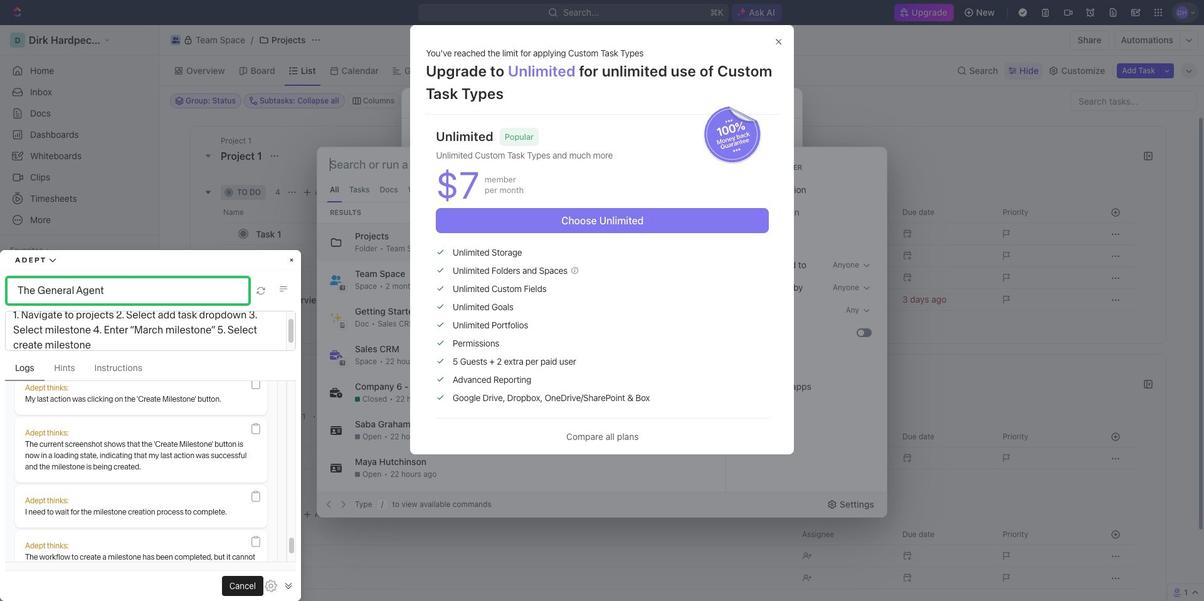 Task type: describe. For each thing, give the bounding box(es) containing it.
1 vertical spatial user group image
[[330, 275, 343, 285]]

id card image
[[331, 426, 342, 436]]

tree inside sidebar navigation
[[5, 282, 154, 452]]

business time image
[[330, 388, 343, 398]]



Task type: vqa. For each thing, say whether or not it's contained in the screenshot.
"Docs" to the bottom
no



Task type: locate. For each thing, give the bounding box(es) containing it.
Milestone Name text field
[[417, 156, 790, 171]]

Search tasks... text field
[[1072, 92, 1197, 110]]

2 horizontal spatial user group image
[[330, 275, 343, 285]]

user group image inside sidebar navigation
[[13, 331, 22, 339]]

business time image
[[330, 350, 343, 360]]

tree
[[5, 282, 154, 452]]

0 horizontal spatial user group image
[[13, 331, 22, 339]]

sidebar navigation
[[0, 25, 160, 602]]

id card image
[[331, 463, 342, 473]]

1 horizontal spatial user group image
[[172, 37, 180, 43]]

user group image
[[172, 37, 180, 43], [330, 275, 343, 285], [13, 331, 22, 339]]

0 vertical spatial user group image
[[172, 37, 180, 43]]

2 vertical spatial user group image
[[13, 331, 22, 339]]

Search or run a command… text field
[[330, 157, 484, 172]]



